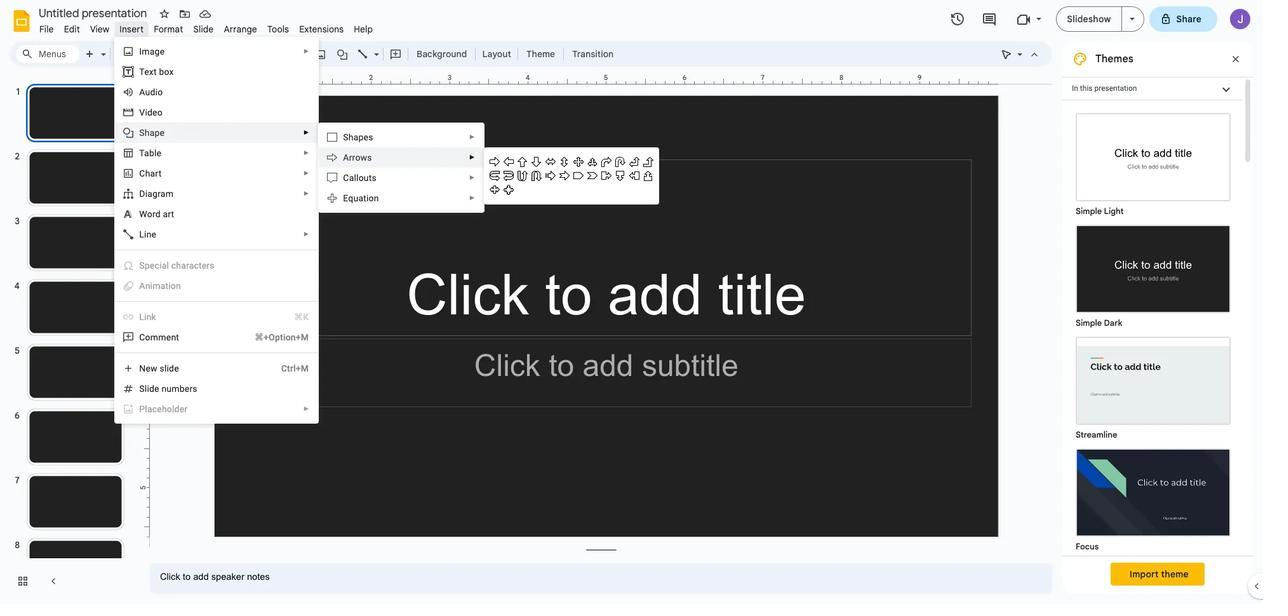 Task type: vqa. For each thing, say whether or not it's contained in the screenshot.


Task type: describe. For each thing, give the bounding box(es) containing it.
p laceholder
[[139, 404, 188, 414]]

i
[[139, 46, 142, 57]]

theme button
[[521, 44, 561, 64]]

► for allouts
[[469, 174, 475, 181]]

left-right-up arrow image
[[586, 155, 600, 169]]

d
[[139, 189, 145, 199]]

ment
[[158, 332, 179, 342]]

new slide with layout image
[[98, 46, 106, 50]]

insert menu item
[[115, 22, 149, 37]]

Simple Light radio
[[1070, 107, 1237, 604]]

comment m element
[[139, 332, 183, 342]]

themes
[[1096, 53, 1134, 65]]

video v element
[[139, 107, 166, 117]]

share button
[[1149, 6, 1218, 32]]

h
[[145, 168, 150, 178]]

import theme button
[[1111, 563, 1205, 586]]

e
[[154, 384, 159, 394]]

simple for simple dark
[[1076, 318, 1102, 328]]

image i element
[[139, 46, 168, 57]]

lin k
[[139, 312, 156, 322]]

box
[[159, 67, 174, 77]]

menu item containing lin
[[123, 311, 309, 323]]

focus
[[1076, 541, 1099, 552]]

placeholder p element
[[139, 404, 191, 414]]

a for rrows
[[343, 152, 349, 163]]

s for hapes
[[343, 132, 349, 142]]

up-down arrow image
[[558, 155, 572, 169]]

simple dark
[[1076, 318, 1123, 328]]

⌘+option+m
[[255, 332, 309, 342]]

layout
[[482, 48, 511, 60]]

u-turn arrow image
[[614, 155, 628, 169]]

bent arrow image
[[600, 155, 614, 169]]

diagram d element
[[139, 189, 177, 199]]

theme
[[1161, 568, 1189, 580]]

w ord art
[[139, 209, 174, 219]]

tools
[[267, 23, 289, 35]]

mode and view toolbar
[[997, 41, 1045, 67]]

menu containing s
[[318, 123, 485, 213]]

⌘k element
[[279, 311, 309, 323]]

i mage
[[139, 46, 165, 57]]

menu bar banner
[[0, 0, 1263, 604]]

⌘+option+m element
[[239, 331, 309, 344]]

right arrow image
[[488, 155, 502, 169]]

► for hape
[[303, 129, 310, 136]]

help
[[354, 23, 373, 35]]

spe
[[139, 260, 155, 271]]

numbers
[[162, 384, 197, 394]]

insert
[[120, 23, 144, 35]]

b
[[149, 148, 154, 158]]

v
[[139, 107, 145, 117]]

streamline
[[1076, 429, 1118, 440]]

u
[[145, 87, 150, 97]]

► for rrows
[[469, 154, 475, 161]]

c for h
[[139, 168, 145, 178]]

spe c ial characters
[[139, 260, 214, 271]]

s hapes
[[343, 132, 373, 142]]

audio u element
[[139, 87, 167, 97]]

extensions menu item
[[294, 22, 349, 37]]

left-right arrow image
[[544, 155, 558, 169]]

ctrl+m element
[[266, 362, 309, 375]]

ew
[[146, 363, 157, 373]]

nimation
[[145, 281, 181, 291]]

a rrows
[[343, 152, 372, 163]]

► for laceholder
[[303, 405, 310, 412]]

shape s element
[[139, 128, 168, 138]]

curved right arrow image
[[488, 169, 502, 183]]

menu bar inside menu bar banner
[[34, 17, 378, 37]]

insert image image
[[313, 45, 328, 63]]

slideshow
[[1067, 13, 1111, 25]]

Shift radio
[[1070, 554, 1237, 604]]

transition
[[572, 48, 614, 60]]

navigation inside the themes application
[[0, 72, 140, 604]]

s for hape
[[139, 128, 145, 138]]

ctrl+m
[[281, 363, 309, 373]]

m
[[150, 332, 158, 342]]

► for hapes
[[469, 133, 475, 140]]

laceholder
[[145, 404, 188, 414]]

co
[[139, 332, 150, 342]]

chart h element
[[139, 168, 165, 178]]

text box t element
[[139, 67, 178, 77]]

curved up arrow image
[[516, 169, 530, 183]]

edit
[[64, 23, 80, 35]]

quad arrow image
[[572, 155, 586, 169]]

simple for simple light
[[1076, 206, 1102, 217]]

in this presentation
[[1072, 84, 1137, 93]]

slide numbers e element
[[139, 384, 201, 394]]

d iagram
[[139, 189, 173, 199]]

animation a element
[[139, 281, 185, 291]]

menu containing i
[[115, 37, 319, 424]]

ord
[[147, 209, 161, 219]]

import
[[1130, 568, 1159, 580]]

live pointer settings image
[[1014, 46, 1023, 50]]

notched right arrow image
[[558, 169, 572, 183]]

new slide n element
[[139, 363, 183, 373]]

simple light
[[1076, 206, 1124, 217]]

table b element
[[139, 148, 165, 158]]

quad arrow callout image
[[502, 183, 516, 197]]

le
[[154, 148, 161, 158]]

arrows a element
[[343, 152, 376, 163]]

1 row from the top
[[488, 155, 656, 169]]



Task type: locate. For each thing, give the bounding box(es) containing it.
s hape
[[139, 128, 165, 138]]

1 horizontal spatial c
[[343, 173, 349, 183]]

format menu item
[[149, 22, 188, 37]]

mage
[[142, 46, 165, 57]]

file
[[39, 23, 54, 35]]

Streamline radio
[[1070, 330, 1237, 442]]

ta b le
[[139, 148, 161, 158]]

edit menu item
[[59, 22, 85, 37]]

quation
[[348, 193, 379, 203]]

tools menu item
[[262, 22, 294, 37]]

this
[[1080, 84, 1093, 93]]

v ideo
[[139, 107, 163, 117]]

c for allouts
[[343, 173, 349, 183]]

menu item containing a
[[123, 279, 309, 292]]

link k element
[[139, 312, 160, 322]]

extensions
[[299, 23, 344, 35]]

option group
[[1063, 100, 1243, 604]]

curved left arrow image
[[502, 169, 516, 183]]

slide menu item
[[188, 22, 219, 37]]

1 simple from the top
[[1076, 206, 1102, 217]]

1 vertical spatial simple
[[1076, 318, 1102, 328]]

menu item down numbers
[[115, 399, 318, 419]]

presentation
[[1095, 84, 1137, 93]]

s up a rrows
[[343, 132, 349, 142]]

up arrow callout image
[[642, 169, 656, 183]]

► for iagram
[[303, 190, 310, 197]]

0 horizontal spatial c
[[139, 168, 145, 178]]

main toolbar
[[79, 44, 620, 64]]

Star checkbox
[[156, 5, 173, 23]]

menu item down characters
[[123, 279, 309, 292]]

lin
[[139, 312, 152, 322]]

a down s hapes
[[343, 152, 349, 163]]

menu bar containing file
[[34, 17, 378, 37]]

shape image
[[335, 45, 350, 63]]

2 vertical spatial a
[[139, 281, 145, 291]]

navigation
[[0, 72, 140, 604]]

menu item containing spe
[[115, 255, 318, 276]]

line
[[139, 229, 156, 239]]

bent-up arrow image
[[642, 155, 656, 169]]

a nimation
[[139, 281, 181, 291]]

help menu item
[[349, 22, 378, 37]]

view menu item
[[85, 22, 115, 37]]

slide
[[160, 363, 179, 373]]

1 horizontal spatial art
[[163, 209, 174, 219]]

co m ment
[[139, 332, 179, 342]]

1 horizontal spatial s
[[343, 132, 349, 142]]

left arrow callout image
[[628, 169, 642, 183]]

n
[[139, 363, 146, 373]]

ext
[[144, 67, 157, 77]]

left arrow image
[[502, 155, 516, 169]]

line q element
[[139, 229, 160, 239]]

menu
[[115, 37, 319, 424], [318, 123, 485, 213]]

themes section
[[1063, 41, 1253, 604]]

hape
[[145, 128, 165, 138]]

a left dio
[[139, 87, 145, 97]]

format
[[154, 23, 183, 35]]

iagram
[[145, 189, 173, 199]]

down arrow image
[[530, 155, 544, 169]]

arrange
[[224, 23, 257, 35]]

c up d
[[139, 168, 145, 178]]

right arrow callout image
[[600, 169, 614, 183]]

transition button
[[567, 44, 619, 64]]

cell inside the themes application
[[530, 183, 544, 197]]

Simple Dark radio
[[1070, 218, 1237, 330]]

simple left the dark
[[1076, 318, 1102, 328]]

background
[[417, 48, 467, 60]]

view
[[90, 23, 109, 35]]

a u dio
[[139, 87, 163, 97]]

art for c h art
[[150, 168, 162, 178]]

ta
[[139, 148, 149, 158]]

option group inside themes section
[[1063, 100, 1243, 604]]

presentation options image
[[1130, 18, 1135, 20]]

light
[[1104, 206, 1124, 217]]

s
[[139, 128, 145, 138], [343, 132, 349, 142]]

Focus radio
[[1070, 442, 1237, 554]]

left-up arrow image
[[628, 155, 642, 169]]

slide
[[193, 23, 214, 35]]

rrows
[[349, 152, 372, 163]]

0 vertical spatial a
[[139, 87, 145, 97]]

menu item up ment
[[123, 311, 309, 323]]

menu item containing p
[[115, 399, 318, 419]]

shapes s element
[[343, 132, 377, 142]]

curved down arrow image
[[530, 169, 544, 183]]

art right ord
[[163, 209, 174, 219]]

a for u
[[139, 87, 145, 97]]

dio
[[150, 87, 163, 97]]

up arrow image
[[516, 155, 530, 169]]

⌘k
[[294, 312, 309, 322]]

chevron image
[[586, 169, 600, 183]]

c h art
[[139, 168, 162, 178]]

equation e element
[[343, 193, 383, 203]]

slideshow button
[[1056, 6, 1122, 32]]

simple inside option
[[1076, 318, 1102, 328]]

row
[[488, 155, 656, 169], [488, 169, 656, 183], [488, 183, 656, 197]]

simple
[[1076, 206, 1102, 217], [1076, 318, 1102, 328]]

menu item up nimation
[[115, 255, 318, 276]]

n ew slide
[[139, 363, 179, 373]]

simple left light
[[1076, 206, 1102, 217]]

e quation
[[343, 193, 379, 203]]

select line image
[[371, 46, 379, 50]]

layout button
[[479, 44, 515, 64]]

option group containing simple light
[[1063, 100, 1243, 604]]

w
[[139, 209, 147, 219]]

left-right arrow callout image
[[488, 183, 502, 197]]

slid e numbers
[[139, 384, 197, 394]]

themes application
[[0, 0, 1263, 604]]

file menu item
[[34, 22, 59, 37]]

s down v
[[139, 128, 145, 138]]

slid
[[139, 384, 154, 394]]

simple inside radio
[[1076, 206, 1102, 217]]

theme
[[526, 48, 555, 60]]

► for quation
[[469, 194, 475, 201]]

hapes
[[349, 132, 373, 142]]

p
[[139, 404, 145, 414]]

callouts c element
[[343, 173, 380, 183]]

background button
[[411, 44, 473, 64]]

a down the spe
[[139, 281, 145, 291]]

t
[[139, 67, 144, 77]]

e
[[343, 193, 348, 203]]

0 vertical spatial art
[[150, 168, 162, 178]]

Menus field
[[16, 45, 79, 63]]

►
[[303, 48, 310, 55], [303, 129, 310, 136], [469, 133, 475, 140], [303, 149, 310, 156], [469, 154, 475, 161], [303, 170, 310, 177], [469, 174, 475, 181], [303, 190, 310, 197], [469, 194, 475, 201], [303, 231, 310, 238], [303, 405, 310, 412]]

Rename text field
[[34, 5, 154, 20]]

2 row from the top
[[488, 169, 656, 183]]

arrange menu item
[[219, 22, 262, 37]]

ial
[[159, 260, 169, 271]]

in this presentation tab
[[1063, 77, 1243, 100]]

0 horizontal spatial s
[[139, 128, 145, 138]]

t ext box
[[139, 67, 174, 77]]

striped right arrow image
[[544, 169, 558, 183]]

c up e
[[343, 173, 349, 183]]

a for nimation
[[139, 281, 145, 291]]

dark
[[1104, 318, 1123, 328]]

c allouts
[[343, 173, 377, 183]]

word art w element
[[139, 209, 178, 219]]

allouts
[[349, 173, 377, 183]]

2 simple from the top
[[1076, 318, 1102, 328]]

share
[[1177, 13, 1202, 25]]

in
[[1072, 84, 1078, 93]]

k
[[152, 312, 156, 322]]

art for w ord art
[[163, 209, 174, 219]]

ideo
[[145, 107, 163, 117]]

special characters c element
[[139, 260, 218, 271]]

► for mage
[[303, 48, 310, 55]]

1 vertical spatial a
[[343, 152, 349, 163]]

1 vertical spatial art
[[163, 209, 174, 219]]

down arrow callout image
[[614, 169, 628, 183]]

3 row from the top
[[488, 183, 656, 197]]

0 horizontal spatial art
[[150, 168, 162, 178]]

pentagon image
[[572, 169, 586, 183]]

characters
[[171, 260, 214, 271]]

c
[[155, 260, 159, 271]]

cell
[[530, 183, 544, 197]]

menu item
[[115, 255, 318, 276], [123, 279, 309, 292], [123, 311, 309, 323], [115, 399, 318, 419]]

import theme
[[1130, 568, 1189, 580]]

art up d iagram
[[150, 168, 162, 178]]

menu bar
[[34, 17, 378, 37]]

art
[[150, 168, 162, 178], [163, 209, 174, 219]]

0 vertical spatial simple
[[1076, 206, 1102, 217]]



